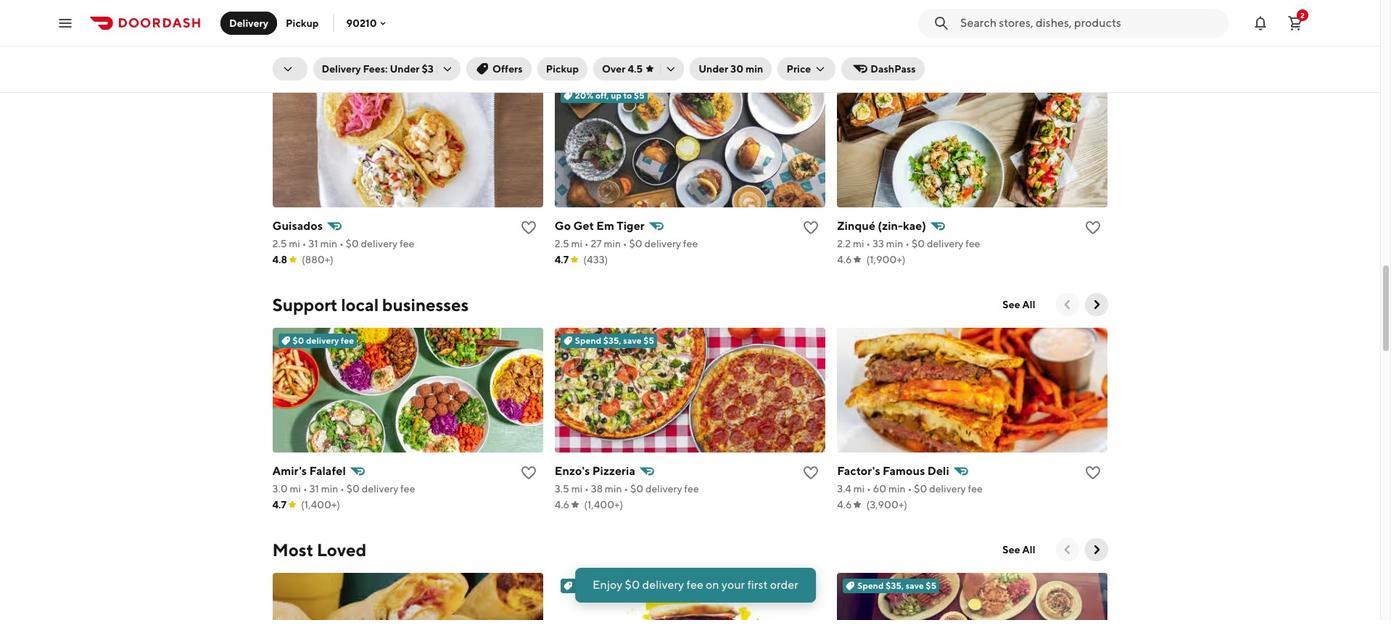 Task type: vqa. For each thing, say whether or not it's contained in the screenshot.
3Oz related to Snak Club Honey Cashews | 3oz
no



Task type: locate. For each thing, give the bounding box(es) containing it.
4.7 down go at the left of page
[[555, 254, 569, 266]]

1 vertical spatial see all link
[[994, 538, 1045, 562]]

mi down the guisados
[[289, 238, 300, 250]]

2 vertical spatial 4.7
[[272, 499, 287, 511]]

1 (1,400+) from the left
[[301, 499, 340, 511]]

3.4 mi • 60 min • $​0 delivery fee
[[837, 483, 983, 495]]

• down pizzeria
[[624, 483, 629, 495]]

0 vertical spatial see all link
[[994, 293, 1045, 316]]

• down 'kae)'
[[906, 238, 910, 250]]

amir's
[[272, 464, 307, 478]]

1 2.5 from the left
[[272, 238, 287, 250]]

90210 button
[[346, 17, 389, 29]]

0 horizontal spatial under
[[390, 63, 420, 75]]

min for factor's famous deli
[[889, 483, 906, 495]]

$0
[[293, 335, 304, 346], [625, 578, 640, 592], [575, 580, 587, 591]]

0 vertical spatial $35,
[[604, 335, 622, 346]]

30
[[731, 63, 744, 75]]

0 vertical spatial spend $35, save $5
[[575, 335, 655, 346]]

1 vertical spatial next button of carousel image
[[1090, 543, 1104, 557]]

2.5 up "4.8"
[[272, 238, 287, 250]]

1 horizontal spatial pickup
[[546, 63, 579, 75]]

1 next button of carousel image from the top
[[1090, 298, 1104, 312]]

previous button of carousel image
[[1060, 298, 1075, 312]]

1 vertical spatial save
[[906, 580, 924, 591]]

2 see all from the top
[[1003, 544, 1036, 556]]

click to add this store to your saved list image
[[520, 219, 538, 237], [803, 219, 820, 237], [1085, 219, 1103, 237], [520, 464, 538, 482], [803, 464, 820, 482], [1085, 464, 1103, 482]]

offers button
[[466, 57, 532, 81]]

pickup
[[286, 17, 319, 29], [546, 63, 579, 75]]

local
[[341, 295, 379, 315]]

delivery for delivery fees: under $3
[[322, 63, 361, 75]]

1 horizontal spatial (1,400+)
[[584, 499, 623, 511]]

all left previous button of carousel icon
[[1023, 299, 1036, 311]]

delivery for delivery
[[229, 17, 269, 29]]

min for guisados
[[320, 238, 337, 250]]

0 horizontal spatial $0
[[293, 335, 304, 346]]

see for most loved
[[1003, 544, 1021, 556]]

$0 down 'support'
[[293, 335, 304, 346]]

3.5
[[555, 483, 570, 495]]

4.6 down 3.5
[[555, 499, 570, 511]]

see all for most loved
[[1003, 544, 1036, 556]]

1 see all from the top
[[1003, 299, 1036, 311]]

2 next button of carousel image from the top
[[1090, 543, 1104, 557]]

mi for go get em tiger
[[571, 238, 583, 250]]

• left 38
[[585, 483, 589, 495]]

1 vertical spatial delivery
[[322, 63, 361, 75]]

spend
[[575, 335, 602, 346], [858, 580, 884, 591]]

• left "33"
[[867, 238, 871, 250]]

0 horizontal spatial 2.5
[[272, 238, 287, 250]]

amir's falafel
[[272, 464, 346, 478]]

see all link
[[994, 293, 1045, 316], [994, 538, 1045, 562]]

see all link for most loved
[[994, 538, 1045, 562]]

mi down get
[[571, 238, 583, 250]]

2 button
[[1281, 8, 1310, 37]]

0 vertical spatial delivery
[[229, 17, 269, 29]]

4.6 down 2.2
[[837, 254, 852, 266]]

4.8
[[272, 254, 287, 266]]

0 vertical spatial $5
[[634, 90, 645, 101]]

pickup button up 20%
[[537, 57, 588, 81]]

enzo's pizzeria
[[555, 464, 636, 478]]

0 vertical spatial pickup
[[286, 17, 319, 29]]

0 vertical spatial all
[[1023, 299, 1036, 311]]

next button of carousel image
[[1090, 298, 1104, 312], [1090, 543, 1104, 557]]

2 (1,400+) from the left
[[584, 499, 623, 511]]

1 vertical spatial pickup button
[[537, 57, 588, 81]]

click to add this store to your saved list image for guisados
[[520, 219, 538, 237]]

1 vertical spatial 4.7
[[555, 254, 569, 266]]

see all
[[1003, 299, 1036, 311], [1003, 544, 1036, 556]]

min down the falafel
[[321, 483, 338, 495]]

2 horizontal spatial $0
[[625, 578, 640, 592]]

1 vertical spatial $0 delivery fee
[[575, 580, 637, 591]]

(1,400+) for pizzeria
[[584, 499, 623, 511]]

all left previous button of carousel image
[[1023, 544, 1036, 556]]

2 all from the top
[[1023, 544, 1036, 556]]

delivery for amir's falafel
[[362, 483, 399, 495]]

0 horizontal spatial (1,400+)
[[301, 499, 340, 511]]

click to add this store to your saved list image for go get em tiger
[[803, 219, 820, 237]]

0 vertical spatial see
[[1003, 299, 1021, 311]]

4.6 down 3.4
[[837, 499, 852, 511]]

$0 right enjoy
[[625, 578, 640, 592]]

1 horizontal spatial spend $35, save $5
[[858, 580, 937, 591]]

$​0 up loved
[[347, 483, 360, 495]]

under
[[390, 63, 420, 75], [699, 63, 729, 75]]

famous
[[883, 464, 925, 478]]

1 horizontal spatial under
[[699, 63, 729, 75]]

loved
[[317, 540, 367, 560]]

0 vertical spatial 31
[[309, 238, 318, 250]]

see left previous button of carousel icon
[[1003, 299, 1021, 311]]

0 vertical spatial $0 delivery fee
[[293, 335, 354, 346]]

2 vertical spatial $5
[[926, 580, 937, 591]]

0 horizontal spatial $35,
[[604, 335, 622, 346]]

delivery for guisados
[[361, 238, 398, 250]]

2 see from the top
[[1003, 544, 1021, 556]]

pickup button up best of la
[[277, 11, 328, 34]]

$​0 for factor's famous deli
[[914, 483, 928, 495]]

0 vertical spatial next button of carousel image
[[1090, 298, 1104, 312]]

• left the "27"
[[585, 238, 589, 250]]

0 vertical spatial pickup button
[[277, 11, 328, 34]]

over 4.5 button
[[594, 57, 684, 81]]

1 horizontal spatial $0 delivery fee
[[575, 580, 637, 591]]

enzo's
[[555, 464, 590, 478]]

33
[[873, 238, 885, 250]]

order
[[770, 578, 799, 592]]

$​0 up local
[[346, 238, 359, 250]]

0 horizontal spatial pickup
[[286, 17, 319, 29]]

pickup up 20%
[[546, 63, 579, 75]]

min for enzo's pizzeria
[[605, 483, 622, 495]]

• down amir's falafel
[[303, 483, 307, 495]]

(880+)
[[302, 254, 334, 266]]

0 horizontal spatial $0 delivery fee
[[293, 335, 354, 346]]

min right the "27"
[[604, 238, 621, 250]]

delivery inside "button"
[[229, 17, 269, 29]]

$​0 down pizzeria
[[631, 483, 644, 495]]

min right "33"
[[887, 238, 904, 250]]

1 see from the top
[[1003, 299, 1021, 311]]

delivery for go get em tiger
[[645, 238, 681, 250]]

mi for guisados
[[289, 238, 300, 250]]

min right '30'
[[746, 63, 764, 75]]

31 down amir's falafel
[[309, 483, 319, 495]]

see left previous button of carousel image
[[1003, 544, 1021, 556]]

min up (880+)
[[320, 238, 337, 250]]

see all left previous button of carousel icon
[[1003, 299, 1036, 311]]

on
[[706, 578, 720, 592]]

(1,400+) down 38
[[584, 499, 623, 511]]

1 vertical spatial see
[[1003, 544, 1021, 556]]

1 vertical spatial all
[[1023, 544, 1036, 556]]

mi right 3.5
[[572, 483, 583, 495]]

min right the 60
[[889, 483, 906, 495]]

see all link left previous button of carousel image
[[994, 538, 1045, 562]]

•
[[302, 238, 307, 250], [340, 238, 344, 250], [585, 238, 589, 250], [623, 238, 627, 250], [867, 238, 871, 250], [906, 238, 910, 250], [303, 483, 307, 495], [340, 483, 345, 495], [585, 483, 589, 495], [624, 483, 629, 495], [867, 483, 871, 495], [908, 483, 912, 495]]

click to add this store to your saved list image for amir's falafel
[[520, 464, 538, 482]]

next button of carousel image for most loved
[[1090, 543, 1104, 557]]

see all link left previous button of carousel icon
[[994, 293, 1045, 316]]

3.0
[[272, 483, 288, 495]]

1 see all link from the top
[[994, 293, 1045, 316]]

open menu image
[[57, 14, 74, 32]]

90210
[[346, 17, 377, 29]]

min right 38
[[605, 483, 622, 495]]

under left '30'
[[699, 63, 729, 75]]

$35,
[[604, 335, 622, 346], [886, 580, 904, 591]]

4.6 for factor's
[[837, 499, 852, 511]]

most
[[272, 540, 313, 560]]

min for go get em tiger
[[604, 238, 621, 250]]

$​0 for guisados
[[346, 238, 359, 250]]

$​0 down 'kae)'
[[912, 238, 925, 250]]

4.6
[[837, 254, 852, 266], [555, 499, 570, 511], [837, 499, 852, 511]]

next button of carousel image right previous button of carousel icon
[[1090, 298, 1104, 312]]

mi for zinqué (zin-kae)
[[853, 238, 865, 250]]

1 vertical spatial 31
[[309, 483, 319, 495]]

1 vertical spatial see all
[[1003, 544, 1036, 556]]

$0 left enjoy
[[575, 580, 587, 591]]

1 vertical spatial spend
[[858, 580, 884, 591]]

2.5 mi • 27 min • $​0 delivery fee
[[555, 238, 698, 250]]

delivery for enzo's pizzeria
[[646, 483, 682, 495]]

mi right 2.2
[[853, 238, 865, 250]]

(1,400+) down 3.0 mi • 31 min • $​0 delivery fee
[[301, 499, 340, 511]]

4.7 down the 3.0
[[272, 499, 287, 511]]

em
[[597, 219, 615, 233]]

4.5
[[628, 63, 643, 75]]

$​0
[[346, 238, 359, 250], [629, 238, 643, 250], [912, 238, 925, 250], [347, 483, 360, 495], [631, 483, 644, 495], [914, 483, 928, 495]]

1 horizontal spatial 2.5
[[555, 238, 569, 250]]

31
[[309, 238, 318, 250], [309, 483, 319, 495]]

$5
[[634, 90, 645, 101], [644, 335, 655, 346], [926, 580, 937, 591]]

2 under from the left
[[699, 63, 729, 75]]

4.7 left (2,700+)
[[272, 9, 287, 20]]

0 vertical spatial see all
[[1003, 299, 1036, 311]]

see all left previous button of carousel image
[[1003, 544, 1036, 556]]

0 horizontal spatial spend
[[575, 335, 602, 346]]

• down the guisados
[[302, 238, 307, 250]]

3.4
[[837, 483, 852, 495]]

1 vertical spatial pickup
[[546, 63, 579, 75]]

min
[[746, 63, 764, 75], [320, 238, 337, 250], [604, 238, 621, 250], [887, 238, 904, 250], [321, 483, 338, 495], [605, 483, 622, 495], [889, 483, 906, 495]]

pickup up best of la
[[286, 17, 319, 29]]

save
[[624, 335, 642, 346], [906, 580, 924, 591]]

60
[[873, 483, 887, 495]]

zinqué (zin-kae)
[[837, 219, 927, 233]]

1 horizontal spatial $35,
[[886, 580, 904, 591]]

1 vertical spatial spend $35, save $5
[[858, 580, 937, 591]]

0 horizontal spatial delivery
[[229, 17, 269, 29]]

see all link for support local businesses
[[994, 293, 1045, 316]]

31 up (880+)
[[309, 238, 318, 250]]

see
[[1003, 299, 1021, 311], [1003, 544, 1021, 556]]

under left $3
[[390, 63, 420, 75]]

1 horizontal spatial delivery
[[322, 63, 361, 75]]

delivery fees: under $3
[[322, 63, 434, 75]]

mi right 3.4
[[854, 483, 865, 495]]

2 see all link from the top
[[994, 538, 1045, 562]]

delivery
[[361, 238, 398, 250], [645, 238, 681, 250], [927, 238, 964, 250], [306, 335, 339, 346], [362, 483, 399, 495], [646, 483, 682, 495], [930, 483, 966, 495], [643, 578, 684, 592], [589, 580, 622, 591]]

0 vertical spatial spend
[[575, 335, 602, 346]]

2.5 down go at the left of page
[[555, 238, 569, 250]]

$​0 down tiger
[[629, 238, 643, 250]]

$​0 down famous at bottom
[[914, 483, 928, 495]]

pickup button
[[277, 11, 328, 34], [537, 57, 588, 81]]

next button of carousel image right previous button of carousel image
[[1090, 543, 1104, 557]]

1 all from the top
[[1023, 299, 1036, 311]]

0 vertical spatial save
[[624, 335, 642, 346]]

mi right the 3.0
[[290, 483, 301, 495]]

2 2.5 from the left
[[555, 238, 569, 250]]

Store search: begin typing to search for stores available on DoorDash text field
[[961, 15, 1220, 31]]

(2,700+)
[[301, 9, 341, 20]]

support local businesses
[[272, 295, 469, 315]]

$0 delivery fee
[[293, 335, 354, 346], [575, 580, 637, 591]]

2.5
[[272, 238, 287, 250], [555, 238, 569, 250]]

go get em tiger
[[555, 219, 645, 233]]

all
[[1023, 299, 1036, 311], [1023, 544, 1036, 556]]

mi for amir's falafel
[[290, 483, 301, 495]]



Task type: describe. For each thing, give the bounding box(es) containing it.
under inside "button"
[[699, 63, 729, 75]]

offers
[[493, 63, 523, 75]]

fee for amir's falafel
[[401, 483, 415, 495]]

falafel
[[309, 464, 346, 478]]

31 for amir's falafel
[[309, 483, 319, 495]]

guisados
[[272, 219, 323, 233]]

mi for enzo's pizzeria
[[572, 483, 583, 495]]

0 horizontal spatial spend $35, save $5
[[575, 335, 655, 346]]

31 for guisados
[[309, 238, 318, 250]]

(zin-
[[878, 219, 903, 233]]

to
[[624, 90, 632, 101]]

3.5 mi • 38 min • $​0 delivery fee
[[555, 483, 699, 495]]

fees:
[[363, 63, 388, 75]]

fee for go get em tiger
[[683, 238, 698, 250]]

enjoy
[[593, 578, 623, 592]]

2.5 for guisados
[[272, 238, 287, 250]]

0 horizontal spatial save
[[624, 335, 642, 346]]

• left the 60
[[867, 483, 871, 495]]

2.5 for go get em tiger
[[555, 238, 569, 250]]

• down famous at bottom
[[908, 483, 912, 495]]

most loved
[[272, 540, 367, 560]]

(1,400+) for falafel
[[301, 499, 340, 511]]

$​0 for enzo's pizzeria
[[631, 483, 644, 495]]

min inside under 30 min "button"
[[746, 63, 764, 75]]

(433)
[[584, 254, 608, 266]]

min for zinqué (zin-kae)
[[887, 238, 904, 250]]

2.5 mi • 31 min • $​0 delivery fee
[[272, 238, 415, 250]]

mi for factor's famous deli
[[854, 483, 865, 495]]

click to add this store to your saved list image for zinqué (zin-kae)
[[1085, 219, 1103, 237]]

1 vertical spatial $5
[[644, 335, 655, 346]]

up
[[611, 90, 622, 101]]

la
[[332, 49, 355, 70]]

price button
[[778, 57, 836, 81]]

support
[[272, 295, 338, 315]]

all for most loved
[[1023, 544, 1036, 556]]

see for support local businesses
[[1003, 299, 1021, 311]]

20%
[[575, 90, 594, 101]]

see all for support local businesses
[[1003, 299, 1036, 311]]

deli
[[928, 464, 950, 478]]

delivery for factor's famous deli
[[930, 483, 966, 495]]

zinqué
[[837, 219, 876, 233]]

best
[[272, 49, 309, 70]]

1 horizontal spatial pickup button
[[537, 57, 588, 81]]

1 under from the left
[[390, 63, 420, 75]]

notification bell image
[[1252, 14, 1270, 32]]

most loved link
[[272, 538, 367, 562]]

1 horizontal spatial save
[[906, 580, 924, 591]]

next button of carousel image for support local businesses
[[1090, 298, 1104, 312]]

0 vertical spatial 4.7
[[272, 9, 287, 20]]

fee for factor's famous deli
[[968, 483, 983, 495]]

3 items, open order cart image
[[1287, 14, 1305, 32]]

$​0 for go get em tiger
[[629, 238, 643, 250]]

click to add this store to your saved list image for enzo's pizzeria
[[803, 464, 820, 482]]

factor's
[[837, 464, 881, 478]]

0 horizontal spatial pickup button
[[277, 11, 328, 34]]

2.2
[[837, 238, 851, 250]]

$​0 for amir's falafel
[[347, 483, 360, 495]]

4.7 for go get em tiger
[[555, 254, 569, 266]]

(3,900+)
[[867, 499, 908, 511]]

fee for guisados
[[400, 238, 415, 250]]

first
[[748, 578, 768, 592]]

4.6 for zinqué
[[837, 254, 852, 266]]

$​0 for zinqué (zin-kae)
[[912, 238, 925, 250]]

dashpass button
[[842, 57, 925, 81]]

enjoy $0 delivery fee on your first order
[[593, 578, 799, 592]]

delivery for zinqué (zin-kae)
[[927, 238, 964, 250]]

3.0 mi • 31 min • $​0 delivery fee
[[272, 483, 415, 495]]

1 horizontal spatial $0
[[575, 580, 587, 591]]

off,
[[596, 90, 609, 101]]

• down the falafel
[[340, 483, 345, 495]]

fee for enzo's pizzeria
[[684, 483, 699, 495]]

27
[[591, 238, 602, 250]]

delivery button
[[221, 11, 277, 34]]

2
[[1301, 11, 1305, 19]]

kae)
[[903, 219, 927, 233]]

over 4.5
[[602, 63, 643, 75]]

best of la
[[272, 49, 355, 70]]

4.6 for enzo's
[[555, 499, 570, 511]]

go
[[555, 219, 571, 233]]

businesses
[[382, 295, 469, 315]]

support local businesses link
[[272, 293, 469, 316]]

get
[[574, 219, 594, 233]]

click to add this store to your saved list image for factor's famous deli
[[1085, 464, 1103, 482]]

2.2 mi • 33 min • $​0 delivery fee
[[837, 238, 981, 250]]

min for amir's falafel
[[321, 483, 338, 495]]

4.7 for amir's falafel
[[272, 499, 287, 511]]

20% off, up to $5
[[575, 90, 645, 101]]

38
[[591, 483, 603, 495]]

1 horizontal spatial spend
[[858, 580, 884, 591]]

$3
[[422, 63, 434, 75]]

fee for zinqué (zin-kae)
[[966, 238, 981, 250]]

• down tiger
[[623, 238, 627, 250]]

best of la link
[[272, 48, 355, 71]]

of
[[312, 49, 329, 70]]

your
[[722, 578, 745, 592]]

pizzeria
[[593, 464, 636, 478]]

all for support local businesses
[[1023, 299, 1036, 311]]

• up local
[[340, 238, 344, 250]]

dashpass
[[871, 63, 916, 75]]

previous button of carousel image
[[1060, 543, 1075, 557]]

under 30 min
[[699, 63, 764, 75]]

under 30 min button
[[690, 57, 772, 81]]

(1,900+)
[[867, 254, 906, 266]]

price
[[787, 63, 811, 75]]

tiger
[[617, 219, 645, 233]]

1 vertical spatial $35,
[[886, 580, 904, 591]]

factor's famous deli
[[837, 464, 950, 478]]

over
[[602, 63, 626, 75]]



